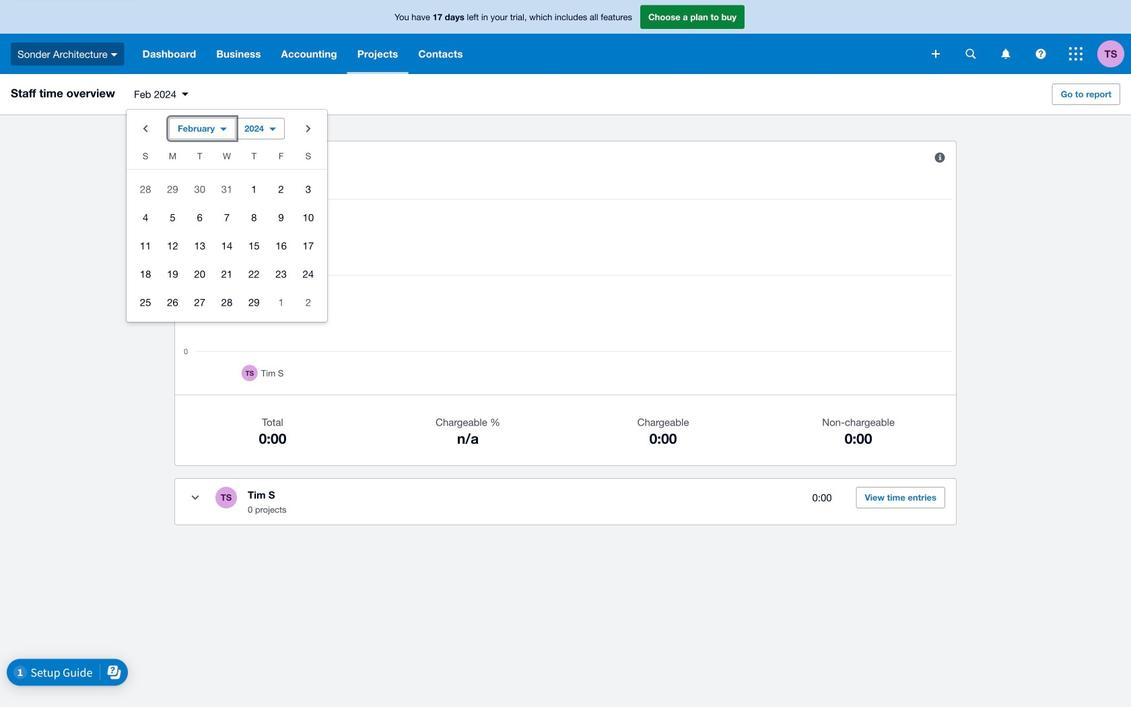 Task type: describe. For each thing, give the bounding box(es) containing it.
sat feb 24 2024 cell
[[295, 261, 327, 288]]

1 row from the top
[[127, 147, 327, 170]]

6 row from the top
[[127, 288, 327, 317]]

tue feb 06 2024 cell
[[186, 204, 213, 231]]

sun feb 11 2024 cell
[[127, 232, 159, 259]]

thu feb 15 2024 cell
[[241, 232, 268, 259]]

fri feb 02 2024 cell
[[268, 176, 295, 203]]

sat feb 10 2024 cell
[[295, 204, 327, 231]]

fri feb 09 2024 cell
[[268, 204, 295, 231]]

thu feb 22 2024 cell
[[241, 261, 268, 288]]

fri feb 16 2024 cell
[[268, 232, 295, 259]]

mon feb 26 2024 cell
[[159, 289, 186, 316]]

sun feb 18 2024 cell
[[127, 261, 159, 288]]

sun feb 04 2024 cell
[[127, 204, 159, 231]]

sat feb 03 2024 cell
[[295, 176, 327, 203]]

mon feb 12 2024 cell
[[159, 232, 186, 259]]

tue feb 20 2024 cell
[[186, 261, 213, 288]]

2 row from the top
[[127, 175, 327, 203]]

tue feb 13 2024 cell
[[186, 232, 213, 259]]

3 row from the top
[[127, 203, 327, 232]]

fri feb 23 2024 cell
[[268, 261, 295, 288]]

wed feb 14 2024 cell
[[213, 232, 241, 259]]



Task type: vqa. For each thing, say whether or not it's contained in the screenshot.
days
no



Task type: locate. For each thing, give the bounding box(es) containing it.
grid
[[127, 147, 327, 317]]

mon feb 05 2024 cell
[[159, 204, 186, 231]]

row up wed feb 14 2024 cell at top
[[127, 203, 327, 232]]

row up thu feb 01 2024 cell
[[127, 147, 327, 170]]

wed feb 07 2024 cell
[[213, 204, 241, 231]]

wed feb 28 2024 cell
[[213, 289, 241, 316]]

svg image
[[1070, 47, 1083, 61], [966, 49, 976, 59], [1002, 49, 1011, 59], [1036, 49, 1046, 59], [111, 53, 118, 56]]

row
[[127, 147, 327, 170], [127, 175, 327, 203], [127, 203, 327, 232], [127, 232, 327, 260], [127, 260, 327, 288], [127, 288, 327, 317]]

next month image
[[295, 115, 322, 142]]

mon feb 19 2024 cell
[[159, 261, 186, 288]]

thu feb 29 2024 cell
[[241, 289, 268, 316]]

row down wed feb 07 2024 cell
[[127, 232, 327, 260]]

sat feb 17 2024 cell
[[295, 232, 327, 259]]

wed feb 21 2024 cell
[[213, 261, 241, 288]]

banner
[[0, 0, 1132, 74]]

thu feb 08 2024 cell
[[241, 204, 268, 231]]

row up wed feb 07 2024 cell
[[127, 175, 327, 203]]

sun feb 25 2024 cell
[[127, 289, 159, 316]]

last month image
[[132, 115, 159, 142]]

4 row from the top
[[127, 232, 327, 260]]

row down wed feb 21 2024 cell
[[127, 288, 327, 317]]

5 row from the top
[[127, 260, 327, 288]]

tue feb 27 2024 cell
[[186, 289, 213, 316]]

thu feb 01 2024 cell
[[241, 176, 268, 203]]

row group
[[127, 175, 327, 317]]

group
[[127, 110, 327, 322]]

svg image
[[932, 50, 940, 58]]

row down wed feb 14 2024 cell at top
[[127, 260, 327, 288]]



